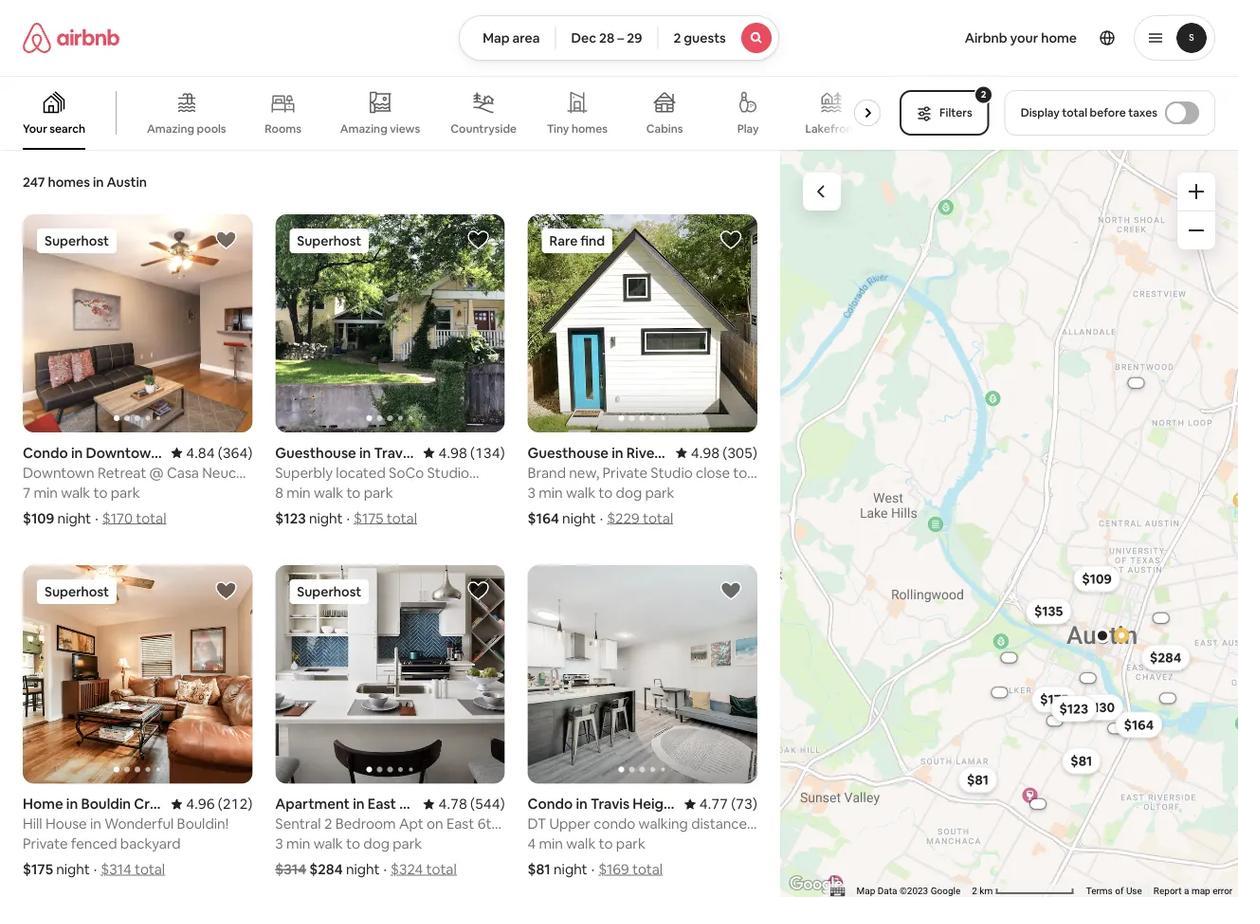 Task type: vqa. For each thing, say whether or not it's contained in the screenshot.
wider
no



Task type: locate. For each thing, give the bounding box(es) containing it.
$175 inside hill house in wonderful bouldin! private fenced backyard $175 night · $314 total
[[23, 860, 53, 879]]

0 horizontal spatial $284
[[310, 860, 343, 879]]

0 horizontal spatial homes
[[48, 174, 90, 191]]

4.78 out of 5 average rating,  544 reviews image
[[424, 795, 505, 813]]

in left 'austin' in the left of the page
[[93, 174, 104, 191]]

–
[[618, 29, 624, 46]]

homes for 247
[[48, 174, 90, 191]]

0 vertical spatial 3
[[528, 483, 536, 502]]

· left $324
[[384, 860, 387, 879]]

$164 right $130 button
[[1125, 717, 1154, 734]]

dec 28 – 29 button
[[555, 15, 659, 61]]

1 vertical spatial $284
[[310, 860, 343, 879]]

2 horizontal spatial 2
[[982, 88, 987, 101]]

8
[[275, 483, 284, 502]]

29
[[627, 29, 643, 46]]

dog
[[616, 483, 642, 502], [364, 835, 390, 853]]

area
[[513, 29, 540, 46]]

add to wishlist: guesthouse in riverside image
[[720, 229, 743, 251]]

night
[[57, 509, 91, 528], [309, 509, 343, 528], [563, 509, 596, 528], [56, 860, 90, 879], [346, 860, 380, 879], [554, 860, 588, 879]]

$175 inside the 8 min walk to park $123 night · $175 total
[[354, 509, 384, 528]]

$175 button
[[1032, 686, 1078, 713]]

before
[[1090, 105, 1127, 120]]

homes right 247
[[48, 174, 90, 191]]

4.98 (305)
[[691, 444, 758, 462]]

(544)
[[471, 795, 505, 813]]

$109
[[23, 509, 54, 528], [1083, 571, 1112, 588]]

map left data
[[857, 886, 876, 897]]

2 left the km
[[972, 886, 978, 897]]

2 inside search box
[[674, 29, 681, 46]]

map inside button
[[483, 29, 510, 46]]

amazing left pools
[[147, 121, 194, 136]]

add to wishlist: condo in downtown austin image
[[215, 229, 237, 251]]

1 vertical spatial $175
[[1041, 691, 1069, 708]]

0 horizontal spatial $164
[[528, 509, 560, 528]]

amazing for amazing views
[[340, 121, 388, 136]]

· left $170
[[95, 509, 98, 528]]

1 vertical spatial $109
[[1083, 571, 1112, 588]]

0 vertical spatial $109
[[23, 509, 54, 528]]

km
[[980, 886, 993, 897]]

0 vertical spatial in
[[93, 174, 104, 191]]

in inside hill house in wonderful bouldin! private fenced backyard $175 night · $314 total
[[90, 815, 101, 833]]

tiny homes
[[547, 121, 608, 136]]

map left area
[[483, 29, 510, 46]]

4.96 (212)
[[186, 795, 253, 813]]

total inside the '3 min walk to dog park $314 $284 night · $324 total'
[[426, 860, 457, 879]]

1 horizontal spatial 4.98
[[691, 444, 720, 462]]

dec
[[571, 29, 597, 46]]

1 4.98 from the left
[[439, 444, 467, 462]]

park for 4.84 (364)
[[111, 483, 140, 502]]

park inside 4 min walk to park $81 night · $169 total
[[616, 835, 646, 853]]

$81 for $81 $130
[[1071, 753, 1093, 770]]

park inside "3 min walk to dog park $164 night · $229 total"
[[646, 483, 675, 502]]

(73)
[[732, 795, 758, 813]]

0 vertical spatial $123
[[275, 509, 306, 528]]

0 horizontal spatial $175
[[23, 860, 53, 879]]

total
[[1063, 105, 1088, 120], [136, 509, 166, 528], [387, 509, 417, 528], [643, 509, 674, 528], [135, 860, 165, 879], [426, 860, 457, 879], [633, 860, 663, 879]]

park: roy g. guerrero colorado river metro park image
[[1236, 716, 1239, 731]]

2 $314 from the left
[[275, 860, 306, 879]]

min inside the '3 min walk to dog park $314 $284 night · $324 total'
[[286, 835, 311, 853]]

dog inside "3 min walk to dog park $164 night · $229 total"
[[616, 483, 642, 502]]

1 vertical spatial $164
[[1125, 717, 1154, 734]]

$284 up $164 button
[[1150, 649, 1182, 666]]

none search field containing map area
[[459, 15, 780, 61]]

· inside the 8 min walk to park $123 night · $175 total
[[347, 509, 350, 528]]

walk for $169
[[566, 835, 596, 853]]

1 horizontal spatial $109
[[1083, 571, 1112, 588]]

0 horizontal spatial map
[[483, 29, 510, 46]]

1 vertical spatial homes
[[48, 174, 90, 191]]

park up the $229 total button
[[646, 483, 675, 502]]

$169 total button
[[599, 860, 663, 879]]

$109 inside button
[[1083, 571, 1112, 588]]

filters
[[940, 105, 973, 120]]

walk
[[61, 483, 90, 502], [314, 483, 343, 502], [566, 483, 596, 502], [314, 835, 343, 853], [566, 835, 596, 853]]

1 horizontal spatial 2
[[972, 886, 978, 897]]

1 horizontal spatial $284
[[1150, 649, 1182, 666]]

0 vertical spatial homes
[[572, 121, 608, 136]]

2 for 2 km
[[972, 886, 978, 897]]

min
[[34, 483, 58, 502], [287, 483, 311, 502], [539, 483, 563, 502], [286, 835, 311, 853], [539, 835, 563, 853]]

min inside the 8 min walk to park $123 night · $175 total
[[287, 483, 311, 502]]

walk inside the '3 min walk to dog park $314 $284 night · $324 total'
[[314, 835, 343, 853]]

· left $229
[[600, 509, 603, 528]]

0 horizontal spatial $109
[[23, 509, 54, 528]]

$81
[[1071, 753, 1093, 770], [967, 772, 989, 789], [528, 860, 551, 879]]

$164
[[528, 509, 560, 528], [1125, 717, 1154, 734]]

2 left guests
[[674, 29, 681, 46]]

filters button
[[900, 90, 990, 136]]

total inside "3 min walk to dog park $164 night · $229 total"
[[643, 509, 674, 528]]

· left $175 total button
[[347, 509, 350, 528]]

0 horizontal spatial 2
[[674, 29, 681, 46]]

airbnb your home link
[[954, 18, 1089, 58]]

to inside "3 min walk to dog park $164 night · $229 total"
[[599, 483, 613, 502]]

$170
[[102, 509, 133, 528]]

night left $170
[[57, 509, 91, 528]]

to inside the 8 min walk to park $123 night · $175 total
[[347, 483, 361, 502]]

1 vertical spatial 2
[[982, 88, 987, 101]]

$169
[[599, 860, 630, 879]]

0 horizontal spatial $81
[[528, 860, 551, 879]]

terms of use link
[[1087, 886, 1143, 897]]

to for $170
[[93, 483, 108, 502]]

night left $229
[[563, 509, 596, 528]]

park up $175 total button
[[364, 483, 393, 502]]

2 down airbnb
[[982, 88, 987, 101]]

None search field
[[459, 15, 780, 61]]

1 horizontal spatial $123
[[1060, 700, 1089, 717]]

to inside 7 min walk to park $109 night · $170 total
[[93, 483, 108, 502]]

home
[[1042, 29, 1078, 46]]

add to wishlist: guesthouse in travis heights image
[[467, 229, 490, 251]]

· inside 4 min walk to park $81 night · $169 total
[[592, 860, 595, 879]]

$164 inside "3 min walk to dog park $164 night · $229 total"
[[528, 509, 560, 528]]

walk inside 4 min walk to park $81 night · $169 total
[[566, 835, 596, 853]]

0 vertical spatial dog
[[616, 483, 642, 502]]

1 horizontal spatial $164
[[1125, 717, 1154, 734]]

4.78 (544)
[[439, 795, 505, 813]]

walk inside the 8 min walk to park $123 night · $175 total
[[314, 483, 343, 502]]

0 vertical spatial 2
[[674, 29, 681, 46]]

1 vertical spatial in
[[90, 815, 101, 833]]

$175
[[354, 509, 384, 528], [1041, 691, 1069, 708], [23, 860, 53, 879]]

to
[[93, 483, 108, 502], [347, 483, 361, 502], [599, 483, 613, 502], [346, 835, 361, 853], [599, 835, 613, 853]]

$81 inside $81 $130
[[1071, 753, 1093, 770]]

3 inside "3 min walk to dog park $164 night · $229 total"
[[528, 483, 536, 502]]

$314
[[101, 860, 132, 879], [275, 860, 306, 879]]

night down the fenced
[[56, 860, 90, 879]]

park up $170
[[111, 483, 140, 502]]

1 horizontal spatial 3
[[528, 483, 536, 502]]

amazing left 'views'
[[340, 121, 388, 136]]

1 horizontal spatial amazing
[[340, 121, 388, 136]]

0 vertical spatial $284
[[1150, 649, 1182, 666]]

$81 button
[[1063, 748, 1101, 774], [959, 767, 998, 793]]

park up $324
[[393, 835, 422, 853]]

min for $109
[[34, 483, 58, 502]]

1 horizontal spatial homes
[[572, 121, 608, 136]]

min inside 7 min walk to park $109 night · $170 total
[[34, 483, 58, 502]]

$284 left $324
[[310, 860, 343, 879]]

1 $314 from the left
[[101, 860, 132, 879]]

1 horizontal spatial $81
[[967, 772, 989, 789]]

2
[[674, 29, 681, 46], [982, 88, 987, 101], [972, 886, 978, 897]]

your
[[23, 121, 47, 136]]

4.77 (73)
[[700, 795, 758, 813]]

walk for ·
[[566, 483, 596, 502]]

walk inside "3 min walk to dog park $164 night · $229 total"
[[566, 483, 596, 502]]

views
[[390, 121, 420, 136]]

0 horizontal spatial 4.98
[[439, 444, 467, 462]]

0 horizontal spatial dog
[[364, 835, 390, 853]]

night left $175 total button
[[309, 509, 343, 528]]

homes
[[572, 121, 608, 136], [48, 174, 90, 191]]

3 min walk to dog park $314 $284 night · $324 total
[[275, 835, 457, 879]]

fenced
[[71, 835, 117, 853]]

lakefront
[[806, 121, 858, 136]]

0 horizontal spatial $314
[[101, 860, 132, 879]]

0 horizontal spatial $123
[[275, 509, 306, 528]]

$123 inside $123 $164
[[1060, 700, 1089, 717]]

4.98 for 4.98 (305)
[[691, 444, 720, 462]]

homes right tiny
[[572, 121, 608, 136]]

4.98 left (134)
[[439, 444, 467, 462]]

· left $169
[[592, 860, 595, 879]]

4.98
[[439, 444, 467, 462], [691, 444, 720, 462]]

0 vertical spatial $164
[[528, 509, 560, 528]]

min for $123
[[287, 483, 311, 502]]

cabins
[[647, 121, 683, 136]]

group
[[0, 76, 889, 150], [23, 214, 253, 433], [275, 214, 505, 433], [528, 214, 758, 433], [23, 565, 253, 784], [275, 565, 505, 784], [528, 565, 758, 784]]

park inside the 8 min walk to park $123 night · $175 total
[[364, 483, 393, 502]]

wonderful
[[104, 815, 174, 833]]

dec 28 – 29
[[571, 29, 643, 46]]

1 horizontal spatial dog
[[616, 483, 642, 502]]

$81 $130
[[1071, 699, 1115, 770]]

$164 left $229
[[528, 509, 560, 528]]

2 4.98 from the left
[[691, 444, 720, 462]]

night inside the '3 min walk to dog park $314 $284 night · $324 total'
[[346, 860, 380, 879]]

· down the fenced
[[94, 860, 97, 879]]

0 vertical spatial $81
[[1071, 753, 1093, 770]]

$175 inside button
[[1041, 691, 1069, 708]]

map
[[1192, 886, 1211, 897]]

2 for 2 guests
[[674, 29, 681, 46]]

in
[[93, 174, 104, 191], [90, 815, 101, 833]]

amazing for amazing pools
[[147, 121, 194, 136]]

night left $324
[[346, 860, 380, 879]]

·
[[95, 509, 98, 528], [347, 509, 350, 528], [600, 509, 603, 528], [94, 860, 97, 879], [384, 860, 387, 879], [592, 860, 595, 879]]

4.98 for 4.98 (134)
[[439, 444, 467, 462]]

28
[[599, 29, 615, 46]]

$284
[[1150, 649, 1182, 666], [310, 860, 343, 879]]

park inside 7 min walk to park $109 night · $170 total
[[111, 483, 140, 502]]

walk inside 7 min walk to park $109 night · $170 total
[[61, 483, 90, 502]]

walk for $175
[[314, 483, 343, 502]]

to for ·
[[599, 483, 613, 502]]

$109 inside 7 min walk to park $109 night · $170 total
[[23, 509, 54, 528]]

in up the fenced
[[90, 815, 101, 833]]

0 horizontal spatial 3
[[275, 835, 283, 853]]

to inside the '3 min walk to dog park $314 $284 night · $324 total'
[[346, 835, 361, 853]]

2 km button
[[967, 884, 1081, 897]]

2 horizontal spatial $175
[[1041, 691, 1069, 708]]

amazing
[[340, 121, 388, 136], [147, 121, 194, 136]]

1 horizontal spatial $175
[[354, 509, 384, 528]]

your search
[[23, 121, 85, 136]]

$123
[[275, 509, 306, 528], [1060, 700, 1089, 717]]

$175 total button
[[354, 509, 417, 528]]

1 vertical spatial dog
[[364, 835, 390, 853]]

0 horizontal spatial amazing
[[147, 121, 194, 136]]

profile element
[[802, 0, 1216, 76]]

min inside "3 min walk to dog park $164 night · $229 total"
[[539, 483, 563, 502]]

1 horizontal spatial map
[[857, 886, 876, 897]]

add to wishlist: condo in travis heights image
[[720, 580, 743, 602]]

2 vertical spatial $81
[[528, 860, 551, 879]]

3 inside the '3 min walk to dog park $314 $284 night · $324 total'
[[275, 835, 283, 853]]

homes for tiny
[[572, 121, 608, 136]]

©2023
[[900, 886, 929, 897]]

group for 3 min walk to dog park $164 night · $229 total
[[528, 214, 758, 433]]

rooms
[[265, 121, 302, 136]]

1 vertical spatial $123
[[1060, 700, 1089, 717]]

0 vertical spatial $175
[[354, 509, 384, 528]]

min for $164
[[539, 483, 563, 502]]

2 vertical spatial 2
[[972, 886, 978, 897]]

dog inside the '3 min walk to dog park $314 $284 night · $324 total'
[[364, 835, 390, 853]]

1 horizontal spatial $314
[[275, 860, 306, 879]]

1 vertical spatial $81
[[967, 772, 989, 789]]

2 horizontal spatial $81
[[1071, 753, 1093, 770]]

to inside 4 min walk to park $81 night · $169 total
[[599, 835, 613, 853]]

1 vertical spatial map
[[857, 886, 876, 897]]

4.98 left (305)
[[691, 444, 720, 462]]

total inside hill house in wonderful bouldin! private fenced backyard $175 night · $314 total
[[135, 860, 165, 879]]

night left $169
[[554, 860, 588, 879]]

homes inside group
[[572, 121, 608, 136]]

park for 4.98 (134)
[[364, 483, 393, 502]]

terms of use
[[1087, 886, 1143, 897]]

map for map area
[[483, 29, 510, 46]]

0 vertical spatial map
[[483, 29, 510, 46]]

2 vertical spatial $175
[[23, 860, 53, 879]]

zoom out image
[[1189, 223, 1205, 238]]

use
[[1127, 886, 1143, 897]]

min inside 4 min walk to park $81 night · $169 total
[[539, 835, 563, 853]]

· inside hill house in wonderful bouldin! private fenced backyard $175 night · $314 total
[[94, 860, 97, 879]]

total inside the 8 min walk to park $123 night · $175 total
[[387, 509, 417, 528]]

park up $169 total button
[[616, 835, 646, 853]]

1 vertical spatial 3
[[275, 835, 283, 853]]



Task type: describe. For each thing, give the bounding box(es) containing it.
display
[[1021, 105, 1060, 120]]

$135
[[1035, 603, 1064, 620]]

night inside hill house in wonderful bouldin! private fenced backyard $175 night · $314 total
[[56, 860, 90, 879]]

to for $175
[[347, 483, 361, 502]]

$175 for 4.98 (134)
[[354, 509, 384, 528]]

4.96
[[186, 795, 215, 813]]

(212)
[[218, 795, 253, 813]]

add to wishlist: apartment in east austin image
[[467, 580, 490, 602]]

private
[[23, 835, 68, 853]]

3 for 3 min walk to dog park $164 night · $229 total
[[528, 483, 536, 502]]

group for 7 min walk to park $109 night · $170 total
[[23, 214, 253, 433]]

2 guests
[[674, 29, 726, 46]]

amazing pools
[[147, 121, 226, 136]]

(364)
[[218, 444, 253, 462]]

in for house
[[90, 815, 101, 833]]

4.84 out of 5 average rating,  364 reviews image
[[171, 444, 253, 462]]

1 horizontal spatial $81 button
[[1063, 748, 1101, 774]]

8 min walk to park $123 night · $175 total
[[275, 483, 417, 528]]

247
[[23, 174, 45, 191]]

search
[[50, 121, 85, 136]]

pools
[[197, 121, 226, 136]]

$229 total button
[[607, 509, 674, 528]]

min for $81
[[539, 835, 563, 853]]

$164 inside $123 $164
[[1125, 717, 1154, 734]]

4.84 (364)
[[186, 444, 253, 462]]

group for 4 min walk to park $81 night · $169 total
[[528, 565, 758, 784]]

hill
[[23, 815, 42, 833]]

$130 button
[[1077, 694, 1124, 721]]

4.98 out of 5 average rating,  305 reviews image
[[676, 444, 758, 462]]

google image
[[785, 873, 848, 897]]

$81 inside 4 min walk to park $81 night · $169 total
[[528, 860, 551, 879]]

to for $169
[[599, 835, 613, 853]]

$314 total button
[[101, 860, 165, 879]]

7 min walk to park $109 night · $170 total
[[23, 483, 166, 528]]

(134)
[[471, 444, 505, 462]]

$123 inside the 8 min walk to park $123 night · $175 total
[[275, 509, 306, 528]]

backyard
[[120, 835, 181, 853]]

report
[[1154, 886, 1182, 897]]

$314 inside hill house in wonderful bouldin! private fenced backyard $175 night · $314 total
[[101, 860, 132, 879]]

airbnb your home
[[965, 29, 1078, 46]]

hill house in wonderful bouldin! private fenced backyard $175 night · $314 total
[[23, 815, 229, 879]]

group for 3 min walk to dog park $314 $284 night · $324 total
[[275, 565, 505, 784]]

group containing amazing views
[[0, 76, 889, 150]]

terms
[[1087, 886, 1113, 897]]

$81 for $81
[[967, 772, 989, 789]]

4
[[528, 835, 536, 853]]

$170 total button
[[102, 509, 166, 528]]

4.96 out of 5 average rating,  212 reviews image
[[171, 795, 253, 813]]

· inside "3 min walk to dog park $164 night · $229 total"
[[600, 509, 603, 528]]

$324
[[391, 860, 423, 879]]

map area button
[[459, 15, 556, 61]]

map area
[[483, 29, 540, 46]]

night inside 4 min walk to park $81 night · $169 total
[[554, 860, 588, 879]]

a
[[1185, 886, 1190, 897]]

night inside "3 min walk to dog park $164 night · $229 total"
[[563, 509, 596, 528]]

to for night
[[346, 835, 361, 853]]

map for map data ©2023 google
[[857, 886, 876, 897]]

error
[[1213, 886, 1233, 897]]

total inside 7 min walk to park $109 night · $170 total
[[136, 509, 166, 528]]

google map
showing 28 stays. region
[[780, 150, 1239, 897]]

total inside 4 min walk to park $81 night · $169 total
[[633, 860, 663, 879]]

amazing views
[[340, 121, 420, 136]]

2 guests button
[[658, 15, 780, 61]]

· inside 7 min walk to park $109 night · $170 total
[[95, 509, 98, 528]]

4 min walk to park $81 night · $169 total
[[528, 835, 663, 879]]

$123 button
[[1051, 696, 1097, 722]]

$164 button
[[1116, 712, 1163, 738]]

dog for $229
[[616, 483, 642, 502]]

report a map error link
[[1154, 886, 1233, 897]]

$123 $164
[[1060, 700, 1154, 734]]

night inside the 8 min walk to park $123 night · $175 total
[[309, 509, 343, 528]]

$314 inside the '3 min walk to dog park $314 $284 night · $324 total'
[[275, 860, 306, 879]]

4.77
[[700, 795, 728, 813]]

4.84
[[186, 444, 215, 462]]

· inside the '3 min walk to dog park $314 $284 night · $324 total'
[[384, 860, 387, 879]]

2 for 2
[[982, 88, 987, 101]]

walk for night
[[314, 835, 343, 853]]

$229
[[607, 509, 640, 528]]

walk for $170
[[61, 483, 90, 502]]

zoom in image
[[1189, 184, 1205, 199]]

4.98 out of 5 average rating,  134 reviews image
[[424, 444, 505, 462]]

$284 inside "button"
[[1150, 649, 1182, 666]]

247 homes in austin
[[23, 174, 147, 191]]

austin
[[107, 174, 147, 191]]

in for homes
[[93, 174, 104, 191]]

3 min walk to dog park $164 night · $229 total
[[528, 483, 675, 528]]

group for 8 min walk to park $123 night · $175 total
[[275, 214, 505, 433]]

guests
[[684, 29, 726, 46]]

(305)
[[723, 444, 758, 462]]

min for $314
[[286, 835, 311, 853]]

park for 4.77 (73)
[[616, 835, 646, 853]]

total inside 'button'
[[1063, 105, 1088, 120]]

$175 for 4.96 (212)
[[23, 860, 53, 879]]

4.77 out of 5 average rating,  73 reviews image
[[685, 795, 758, 813]]

$135 button
[[1026, 598, 1072, 625]]

add to wishlist: home in bouldin creek image
[[215, 580, 237, 602]]

$130
[[1086, 699, 1115, 716]]

taxes
[[1129, 105, 1158, 120]]

data
[[878, 886, 898, 897]]

airbnb
[[965, 29, 1008, 46]]

7
[[23, 483, 30, 502]]

4.98 (134)
[[439, 444, 505, 462]]

night inside 7 min walk to park $109 night · $170 total
[[57, 509, 91, 528]]

play
[[738, 121, 759, 136]]

display total before taxes button
[[1005, 90, 1216, 136]]

dog for ·
[[364, 835, 390, 853]]

keyboard shortcuts image
[[830, 887, 845, 897]]

park inside the '3 min walk to dog park $314 $284 night · $324 total'
[[393, 835, 422, 853]]

0 horizontal spatial $81 button
[[959, 767, 998, 793]]

group for hill house in wonderful bouldin! private fenced backyard $175 night · $314 total
[[23, 565, 253, 784]]

bouldin!
[[177, 815, 229, 833]]

map data ©2023 google
[[857, 886, 961, 897]]

tiny
[[547, 121, 570, 136]]

$109 button
[[1074, 566, 1121, 592]]

$324 total button
[[391, 860, 457, 879]]

display total before taxes
[[1021, 105, 1158, 120]]

your
[[1011, 29, 1039, 46]]

google
[[931, 886, 961, 897]]

$284 inside the '3 min walk to dog park $314 $284 night · $324 total'
[[310, 860, 343, 879]]

report a map error
[[1154, 886, 1233, 897]]

4.78
[[439, 795, 467, 813]]

3 for 3 min walk to dog park $314 $284 night · $324 total
[[275, 835, 283, 853]]

of
[[1116, 886, 1124, 897]]



